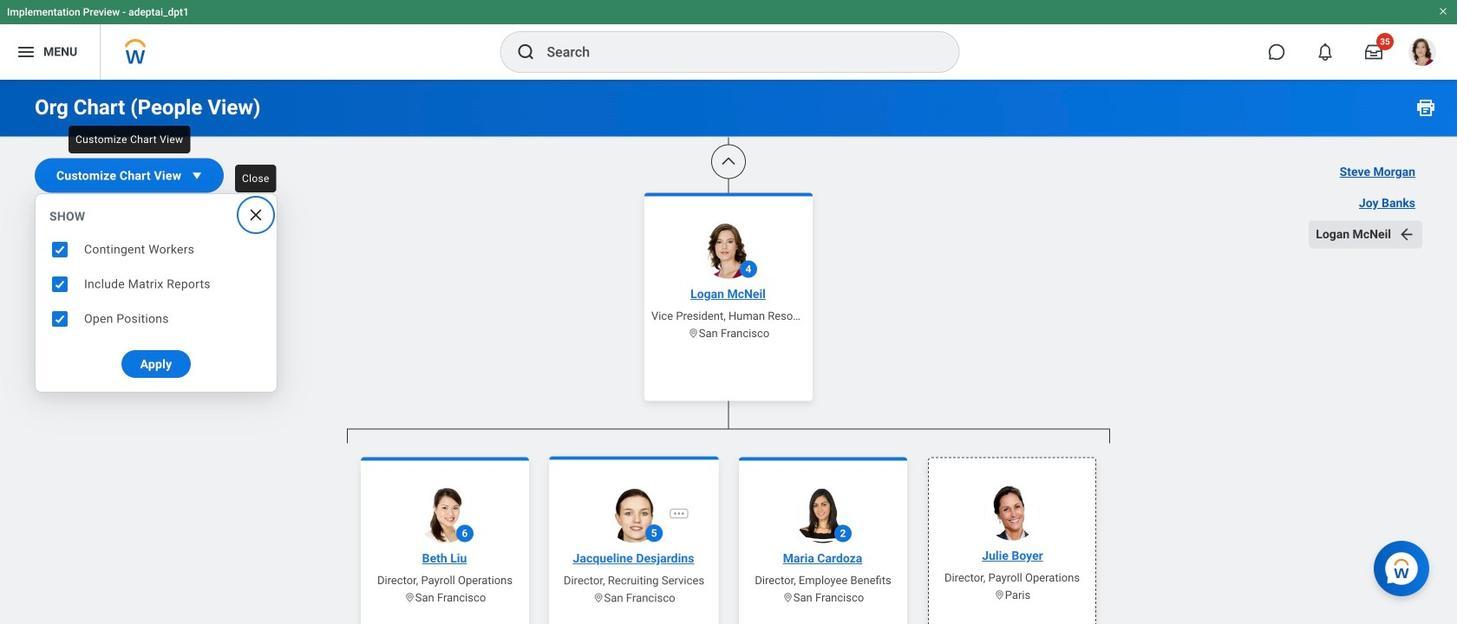 Task type: describe. For each thing, give the bounding box(es) containing it.
related actions image
[[675, 505, 688, 519]]

Search Workday  search field
[[547, 33, 924, 71]]

1 horizontal spatial location image
[[783, 593, 794, 604]]

logan mcneil, logan mcneil, 4 direct reports element
[[347, 444, 1111, 625]]

0 horizontal spatial location image
[[404, 593, 415, 604]]

2 horizontal spatial location image
[[994, 590, 1006, 601]]

print org chart image
[[1416, 97, 1437, 118]]

x image
[[247, 207, 265, 224]]



Task type: locate. For each thing, give the bounding box(es) containing it.
arrow left image
[[1399, 226, 1416, 243]]

location image
[[688, 328, 699, 339], [404, 593, 415, 604]]

banner
[[0, 0, 1458, 80]]

tooltip up x icon
[[230, 160, 282, 198]]

main content
[[0, 0, 1458, 625]]

search image
[[516, 42, 537, 62]]

profile logan mcneil image
[[1409, 38, 1437, 69]]

inbox large image
[[1366, 43, 1383, 61]]

tooltip
[[63, 121, 196, 159], [230, 160, 282, 198]]

1 vertical spatial tooltip
[[230, 160, 282, 198]]

location image
[[994, 590, 1006, 601], [783, 593, 794, 604], [591, 594, 603, 606]]

0 horizontal spatial location image
[[591, 594, 603, 606]]

notifications large image
[[1317, 43, 1335, 61]]

1 horizontal spatial location image
[[688, 328, 699, 339]]

1 horizontal spatial tooltip
[[230, 160, 282, 198]]

justify image
[[16, 42, 36, 62]]

0 vertical spatial location image
[[688, 328, 699, 339]]

1 vertical spatial location image
[[404, 593, 415, 604]]

caret down image
[[189, 167, 206, 184]]

0 vertical spatial tooltip
[[63, 121, 196, 159]]

dialog
[[35, 194, 278, 393]]

close environment banner image
[[1439, 6, 1449, 16]]

tooltip up the caret down image
[[63, 121, 196, 159]]

0 horizontal spatial tooltip
[[63, 121, 196, 159]]

chevron up image
[[720, 153, 738, 171]]



Task type: vqa. For each thing, say whether or not it's contained in the screenshot.
first avatar from the top of the page
no



